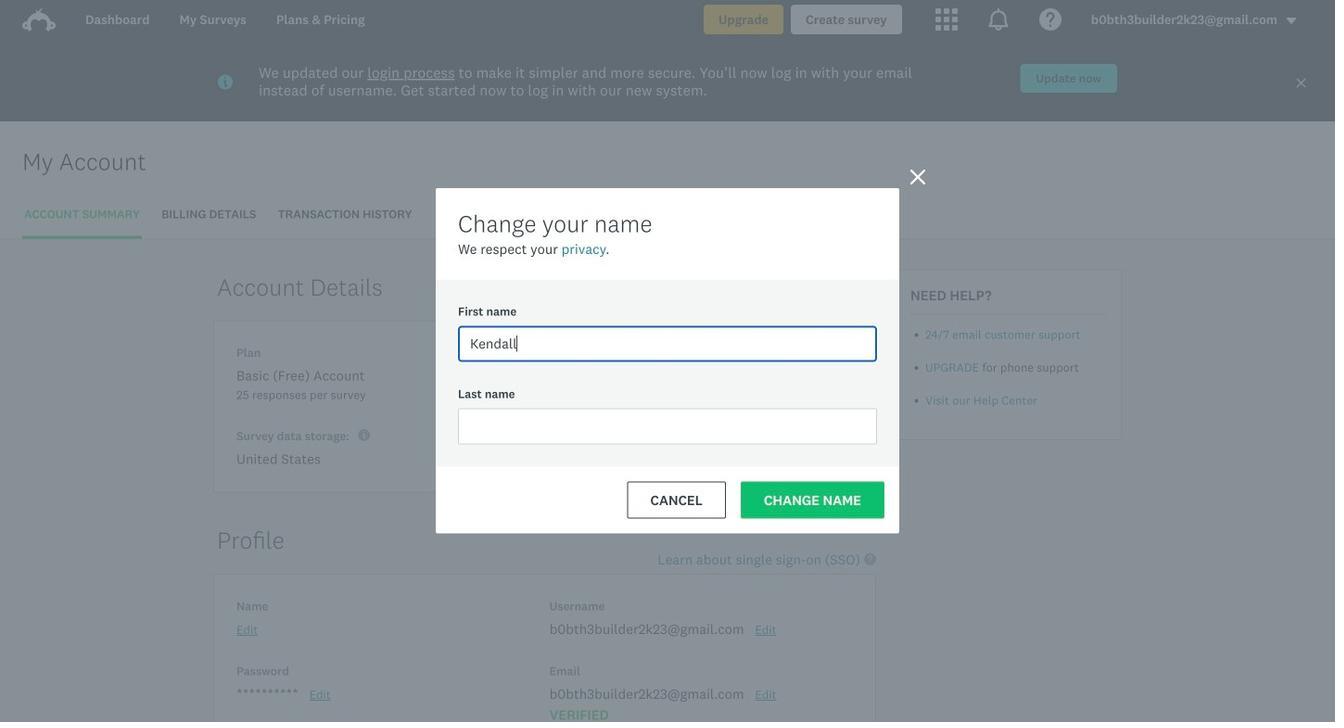 Task type: describe. For each thing, give the bounding box(es) containing it.
1 products icon image from the left
[[936, 8, 958, 31]]



Task type: locate. For each thing, give the bounding box(es) containing it.
1 horizontal spatial products icon image
[[988, 8, 1010, 31]]

surveymonkey logo image
[[22, 8, 56, 32]]

help icon image
[[1039, 8, 1062, 31]]

x image
[[1296, 77, 1308, 89]]

0 horizontal spatial products icon image
[[936, 8, 958, 31]]

2 products icon image from the left
[[988, 8, 1010, 31]]

products icon image
[[936, 8, 958, 31], [988, 8, 1010, 31]]

None text field
[[458, 326, 877, 362], [458, 409, 877, 445], [458, 326, 877, 362], [458, 409, 877, 445]]



Task type: vqa. For each thing, say whether or not it's contained in the screenshot.
SURVEYMONKEY LOGO
yes



